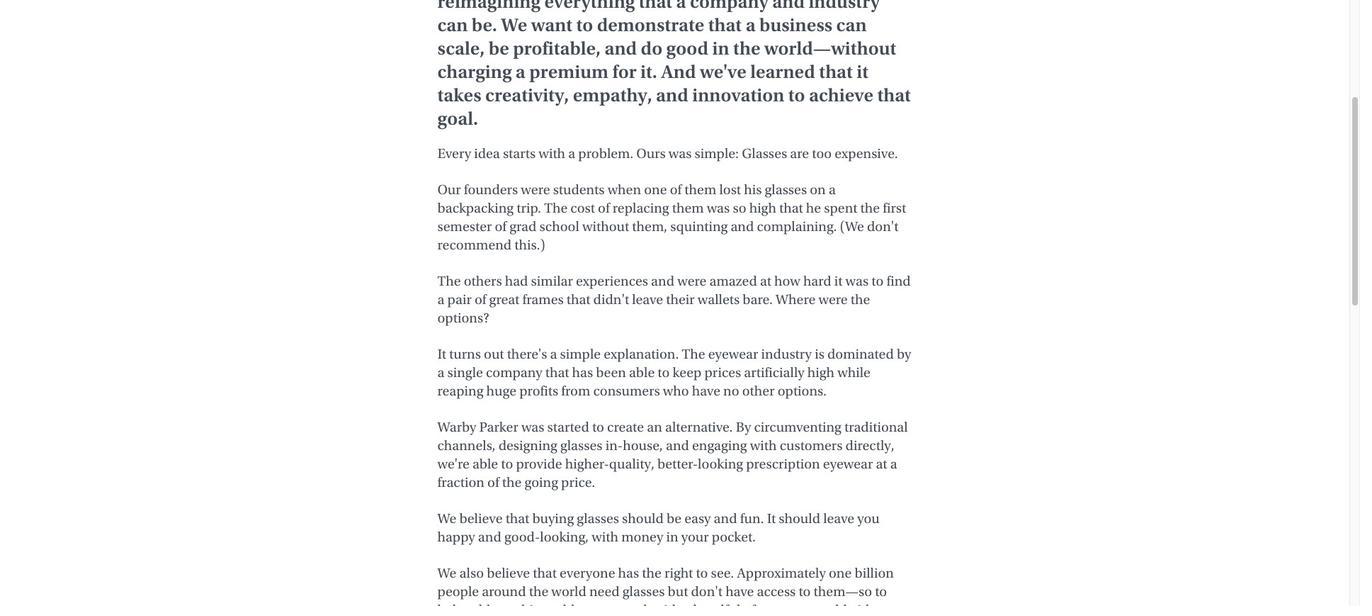 Task type: locate. For each thing, give the bounding box(es) containing it.
it inside it turns out there's a simple explanation. the eyewear industry is dominated by a single company that has been able to keep prices artificially high while reaping huge profits from consumers who have no other options.
[[438, 346, 447, 362]]

that
[[780, 200, 804, 216], [567, 291, 591, 308], [546, 364, 570, 381], [506, 510, 530, 527], [533, 565, 557, 581]]

1 vertical spatial has
[[619, 565, 639, 581]]

don't inside we also believe that everyone has the right to see. approximately one billion people around the world need glasses but don't have access to them—so to help address this problem, we work with a handful of partners worldwide
[[691, 583, 723, 600]]

to up who
[[658, 364, 670, 381]]

we believe that buying glasses should be easy and fun. it should leave you happy and good-looking, with money in your pocket.
[[438, 510, 880, 545]]

2 should from the left
[[779, 510, 821, 527]]

happy
[[438, 529, 475, 545]]

with left money
[[592, 529, 619, 545]]

by
[[897, 346, 912, 362]]

that up profits on the left of page
[[546, 364, 570, 381]]

0 horizontal spatial don't
[[691, 583, 723, 600]]

was inside the our founders were students when one of them lost his glasses on a backpacking trip. the cost of replacing them was so high that he spent the first semester of grad school without them, squinting and complaining. (we don't recommend this.)
[[707, 200, 730, 216]]

should up money
[[622, 510, 664, 527]]

at inside warby parker was started to create an alternative. by circumventing traditional channels, designing glasses in-house, and engaging with customers directly, we're able to provide higher-quality, better-looking prescription eyewear at a fraction of the going price.
[[876, 456, 888, 472]]

we up happy
[[438, 510, 457, 527]]

eyewear up prices
[[709, 346, 759, 362]]

with
[[539, 145, 566, 162], [750, 437, 777, 454], [592, 529, 619, 545], [654, 602, 681, 606]]

were inside the our founders were students when one of them lost his glasses on a backpacking trip. the cost of replacing them was so high that he spent the first semester of grad school without them, squinting and complaining. (we don't recommend this.)
[[521, 181, 550, 198]]

0 horizontal spatial it
[[438, 346, 447, 362]]

don't down first
[[868, 218, 899, 235]]

high down is
[[808, 364, 835, 381]]

1 vertical spatial it
[[767, 510, 776, 527]]

warby
[[438, 419, 477, 435]]

we for we also believe that everyone has the right to see. approximately one billion people around the world need glasses but don't have access to them—so to help address this problem, we work with a handful of partners worldwide 
[[438, 565, 457, 581]]

work
[[621, 602, 651, 606]]

leave left you
[[824, 510, 855, 527]]

1 horizontal spatial have
[[726, 583, 754, 600]]

the up dominated
[[851, 291, 871, 308]]

to left create
[[593, 419, 605, 435]]

semester
[[438, 218, 492, 235]]

other
[[743, 383, 775, 399]]

a down directly,
[[891, 456, 898, 472]]

leave inside the others had similar experiences and were amazed at how hard it was to find a pair of great frames that didn't leave their wallets bare. where were the options?
[[632, 291, 664, 308]]

0 vertical spatial have
[[692, 383, 721, 399]]

with inside we also believe that everyone has the right to see. approximately one billion people around the world need glasses but don't have access to them—so to help address this problem, we work with a handful of partners worldwide
[[654, 602, 681, 606]]

0 vertical spatial it
[[438, 346, 447, 362]]

we up people
[[438, 565, 457, 581]]

and up their
[[651, 273, 675, 289]]

1 vertical spatial have
[[726, 583, 754, 600]]

1 we from the top
[[438, 510, 457, 527]]

1 vertical spatial believe
[[487, 565, 530, 581]]

1 horizontal spatial at
[[876, 456, 888, 472]]

of inside we also believe that everyone has the right to see. approximately one billion people around the world need glasses but don't have access to them—so to help address this problem, we work with a handful of partners worldwide
[[744, 602, 756, 606]]

2 vertical spatial the
[[682, 346, 706, 362]]

should right fun.
[[779, 510, 821, 527]]

able inside it turns out there's a simple explanation. the eyewear industry is dominated by a single company that has been able to keep prices artificially high while reaping huge profits from consumers who have no other options.
[[629, 364, 655, 381]]

your
[[682, 529, 709, 545]]

don't up handful
[[691, 583, 723, 600]]

was inside warby parker was started to create an alternative. by circumventing traditional channels, designing glasses in-house, and engaging with customers directly, we're able to provide higher-quality, better-looking prescription eyewear at a fraction of the going price.
[[522, 419, 545, 435]]

the inside warby parker was started to create an alternative. by circumventing traditional channels, designing glasses in-house, and engaging with customers directly, we're able to provide higher-quality, better-looking prescription eyewear at a fraction of the going price.
[[502, 474, 522, 490]]

it left turns
[[438, 346, 447, 362]]

one inside the our founders were students when one of them lost his glasses on a backpacking trip. the cost of replacing them was so high that he spent the first semester of grad school without them, squinting and complaining. (we don't recommend this.)
[[644, 181, 667, 198]]

we
[[438, 510, 457, 527], [438, 565, 457, 581]]

one up the replacing
[[644, 181, 667, 198]]

1 vertical spatial one
[[829, 565, 852, 581]]

partners
[[759, 602, 810, 606]]

at up bare.
[[760, 273, 772, 289]]

has up need
[[619, 565, 639, 581]]

at down directly,
[[876, 456, 888, 472]]

the up 'keep'
[[682, 346, 706, 362]]

0 horizontal spatial eyewear
[[709, 346, 759, 362]]

0 vertical spatial one
[[644, 181, 667, 198]]

high inside it turns out there's a simple explanation. the eyewear industry is dominated by a single company that has been able to keep prices artificially high while reaping huge profits from consumers who have no other options.
[[808, 364, 835, 381]]

1 horizontal spatial one
[[829, 565, 852, 581]]

experiences
[[576, 273, 649, 289]]

high down his
[[750, 200, 777, 216]]

the inside the our founders were students when one of them lost his glasses on a backpacking trip. the cost of replacing them was so high that he spent the first semester of grad school without them, squinting and complaining. (we don't recommend this.)
[[861, 200, 880, 216]]

0 vertical spatial we
[[438, 510, 457, 527]]

0 horizontal spatial leave
[[632, 291, 664, 308]]

believe up around
[[487, 565, 530, 581]]

(we
[[840, 218, 865, 235]]

that inside we also believe that everyone has the right to see. approximately one billion people around the world need glasses but don't have access to them—so to help address this problem, we work with a handful of partners worldwide
[[533, 565, 557, 581]]

was up "designing"
[[522, 419, 545, 435]]

and down the so
[[731, 218, 754, 235]]

the left right
[[642, 565, 662, 581]]

simple
[[560, 346, 601, 362]]

problem,
[[542, 602, 598, 606]]

0 vertical spatial high
[[750, 200, 777, 216]]

0 horizontal spatial were
[[521, 181, 550, 198]]

billion
[[855, 565, 894, 581]]

leave inside we believe that buying glasses should be easy and fun. it should leave you happy and good-looking, with money in your pocket.
[[824, 510, 855, 527]]

0 horizontal spatial at
[[760, 273, 772, 289]]

and inside the others had similar experiences and were amazed at how hard it was to find a pair of great frames that didn't leave their wallets bare. where were the options?
[[651, 273, 675, 289]]

has down simple
[[572, 364, 593, 381]]

1 vertical spatial eyewear
[[823, 456, 874, 472]]

2 we from the top
[[438, 565, 457, 581]]

0 vertical spatial at
[[760, 273, 772, 289]]

that down similar
[[567, 291, 591, 308]]

of
[[670, 181, 682, 198], [598, 200, 610, 216], [495, 218, 507, 235], [475, 291, 487, 308], [488, 474, 499, 490], [744, 602, 756, 606]]

believe
[[460, 510, 503, 527], [487, 565, 530, 581]]

without
[[583, 218, 630, 235]]

eyewear inside it turns out there's a simple explanation. the eyewear industry is dominated by a single company that has been able to keep prices artificially high while reaping huge profits from consumers who have no other options.
[[709, 346, 759, 362]]

been
[[596, 364, 626, 381]]

1 horizontal spatial don't
[[868, 218, 899, 235]]

that up world
[[533, 565, 557, 581]]

explanation.
[[604, 346, 679, 362]]

leave
[[632, 291, 664, 308], [824, 510, 855, 527]]

0 vertical spatial eyewear
[[709, 346, 759, 362]]

right
[[665, 565, 693, 581]]

1 vertical spatial were
[[678, 273, 707, 289]]

them left lost
[[685, 181, 717, 198]]

the inside the others had similar experiences and were amazed at how hard it was to find a pair of great frames that didn't leave their wallets bare. where were the options?
[[851, 291, 871, 308]]

able down channels,
[[473, 456, 498, 472]]

amazed
[[710, 273, 758, 289]]

2 horizontal spatial were
[[819, 291, 848, 308]]

1 vertical spatial don't
[[691, 583, 723, 600]]

looking
[[698, 456, 744, 472]]

glasses up work
[[623, 583, 665, 600]]

0 horizontal spatial has
[[572, 364, 593, 381]]

founders
[[464, 181, 518, 198]]

0 horizontal spatial one
[[644, 181, 667, 198]]

great
[[489, 291, 520, 308]]

0 horizontal spatial have
[[692, 383, 721, 399]]

were up trip.
[[521, 181, 550, 198]]

glasses inside warby parker was started to create an alternative. by circumventing traditional channels, designing glasses in-house, and engaging with customers directly, we're able to provide higher-quality, better-looking prescription eyewear at a fraction of the going price.
[[561, 437, 603, 454]]

one up them—so
[[829, 565, 852, 581]]

customers
[[780, 437, 843, 454]]

glasses inside the our founders were students when one of them lost his glasses on a backpacking trip. the cost of replacing them was so high that he spent the first semester of grad school without them, squinting and complaining. (we don't recommend this.)
[[765, 181, 807, 198]]

glasses
[[742, 145, 788, 162]]

glasses up higher-
[[561, 437, 603, 454]]

them—so
[[814, 583, 873, 600]]

prices
[[705, 364, 742, 381]]

turns
[[449, 346, 481, 362]]

0 horizontal spatial the
[[438, 273, 461, 289]]

and up better-
[[666, 437, 690, 454]]

it right fun.
[[767, 510, 776, 527]]

have down the see.
[[726, 583, 754, 600]]

high
[[750, 200, 777, 216], [808, 364, 835, 381]]

has
[[572, 364, 593, 381], [619, 565, 639, 581]]

to left the see.
[[696, 565, 708, 581]]

no
[[724, 383, 740, 399]]

1 vertical spatial the
[[438, 273, 461, 289]]

believe inside we believe that buying glasses should be easy and fun. it should leave you happy and good-looking, with money in your pocket.
[[460, 510, 503, 527]]

but
[[668, 583, 689, 600]]

glasses up looking,
[[577, 510, 619, 527]]

and inside warby parker was started to create an alternative. by circumventing traditional channels, designing glasses in-house, and engaging with customers directly, we're able to provide higher-quality, better-looking prescription eyewear at a fraction of the going price.
[[666, 437, 690, 454]]

hard
[[804, 273, 832, 289]]

of right handful
[[744, 602, 756, 606]]

with inside we believe that buying glasses should be easy and fun. it should leave you happy and good-looking, with money in your pocket.
[[592, 529, 619, 545]]

we also believe that everyone has the right to see. approximately one billion people around the world need glasses but don't have access to them—so to help address this problem, we work with a handful of partners worldwide 
[[438, 565, 894, 606]]

quality,
[[609, 456, 655, 472]]

believe up happy
[[460, 510, 503, 527]]

better-
[[658, 456, 698, 472]]

too
[[812, 145, 832, 162]]

0 vertical spatial has
[[572, 364, 593, 381]]

0 horizontal spatial able
[[473, 456, 498, 472]]

that up good-
[[506, 510, 530, 527]]

the left going
[[502, 474, 522, 490]]

while
[[838, 364, 871, 381]]

access
[[757, 583, 796, 600]]

the left first
[[861, 200, 880, 216]]

believe inside we also believe that everyone has the right to see. approximately one billion people around the world need glasses but don't have access to them—so to help address this problem, we work with a handful of partners worldwide
[[487, 565, 530, 581]]

similar
[[531, 273, 573, 289]]

0 vertical spatial the
[[544, 200, 568, 216]]

1 horizontal spatial were
[[678, 273, 707, 289]]

and left good-
[[478, 529, 502, 545]]

a inside we also believe that everyone has the right to see. approximately one billion people around the world need glasses but don't have access to them—so to help address this problem, we work with a handful of partners worldwide
[[684, 602, 691, 606]]

1 horizontal spatial high
[[808, 364, 835, 381]]

with down "but" on the bottom of the page
[[654, 602, 681, 606]]

0 vertical spatial leave
[[632, 291, 664, 308]]

1 vertical spatial high
[[808, 364, 835, 381]]

1 horizontal spatial it
[[767, 510, 776, 527]]

eyewear down directly,
[[823, 456, 874, 472]]

at
[[760, 273, 772, 289], [876, 456, 888, 472]]

options.
[[778, 383, 827, 399]]

there's
[[507, 346, 547, 362]]

1 horizontal spatial leave
[[824, 510, 855, 527]]

the up pair
[[438, 273, 461, 289]]

1 horizontal spatial the
[[544, 200, 568, 216]]

1 horizontal spatial able
[[629, 364, 655, 381]]

keep
[[673, 364, 702, 381]]

of down the others
[[475, 291, 487, 308]]

that up complaining.
[[780, 200, 804, 216]]

profits
[[520, 383, 559, 399]]

have inside we also believe that everyone has the right to see. approximately one billion people around the world need glasses but don't have access to them—so to help address this problem, we work with a handful of partners worldwide
[[726, 583, 754, 600]]

to left find
[[872, 273, 884, 289]]

1 vertical spatial we
[[438, 565, 457, 581]]

leave left their
[[632, 291, 664, 308]]

eyewear
[[709, 346, 759, 362], [823, 456, 874, 472]]

was right it
[[846, 273, 869, 289]]

0 vertical spatial believe
[[460, 510, 503, 527]]

we inside we also believe that everyone has the right to see. approximately one billion people around the world need glasses but don't have access to them—so to help address this problem, we work with a handful of partners worldwide
[[438, 565, 457, 581]]

reaping
[[438, 383, 484, 399]]

need
[[590, 583, 620, 600]]

with up prescription
[[750, 437, 777, 454]]

of up without
[[598, 200, 610, 216]]

world
[[552, 583, 587, 600]]

industry
[[762, 346, 812, 362]]

artificially
[[745, 364, 805, 381]]

1 horizontal spatial eyewear
[[823, 456, 874, 472]]

1 vertical spatial leave
[[824, 510, 855, 527]]

2 horizontal spatial the
[[682, 346, 706, 362]]

1 vertical spatial at
[[876, 456, 888, 472]]

a inside the our founders were students when one of them lost his glasses on a backpacking trip. the cost of replacing them was so high that he spent the first semester of grad school without them, squinting and complaining. (we don't recommend this.)
[[829, 181, 836, 198]]

handful
[[694, 602, 741, 606]]

0 vertical spatial able
[[629, 364, 655, 381]]

idea
[[474, 145, 500, 162]]

problem.
[[579, 145, 634, 162]]

1 horizontal spatial should
[[779, 510, 821, 527]]

able inside warby parker was started to create an alternative. by circumventing traditional channels, designing glasses in-house, and engaging with customers directly, we're able to provide higher-quality, better-looking prescription eyewear at a fraction of the going price.
[[473, 456, 498, 472]]

huge
[[487, 383, 517, 399]]

glasses inside we believe that buying glasses should be easy and fun. it should leave you happy and good-looking, with money in your pocket.
[[577, 510, 619, 527]]

the inside the our founders were students when one of them lost his glasses on a backpacking trip. the cost of replacing them was so high that he spent the first semester of grad school without them, squinting and complaining. (we don't recommend this.)
[[544, 200, 568, 216]]

1 horizontal spatial has
[[619, 565, 639, 581]]

of inside the others had similar experiences and were amazed at how hard it was to find a pair of great frames that didn't leave their wallets bare. where were the options?
[[475, 291, 487, 308]]

don't inside the our founders were students when one of them lost his glasses on a backpacking trip. the cost of replacing them was so high that he spent the first semester of grad school without them, squinting and complaining. (we don't recommend this.)
[[868, 218, 899, 235]]

0 horizontal spatial high
[[750, 200, 777, 216]]

his
[[744, 181, 762, 198]]

a left pair
[[438, 291, 445, 308]]

the others had similar experiences and were amazed at how hard it was to find a pair of great frames that didn't leave their wallets bare. where were the options?
[[438, 273, 911, 326]]

was left the so
[[707, 200, 730, 216]]

glasses left 'on'
[[765, 181, 807, 198]]

to inside it turns out there's a simple explanation. the eyewear industry is dominated by a single company that has been able to keep prices artificially high while reaping huge profits from consumers who have no other options.
[[658, 364, 670, 381]]

0 vertical spatial were
[[521, 181, 550, 198]]

able down explanation.
[[629, 364, 655, 381]]

were up their
[[678, 273, 707, 289]]

didn't
[[594, 291, 629, 308]]

1 vertical spatial able
[[473, 456, 498, 472]]

with inside warby parker was started to create an alternative. by circumventing traditional channels, designing glasses in-house, and engaging with customers directly, we're able to provide higher-quality, better-looking prescription eyewear at a fraction of the going price.
[[750, 437, 777, 454]]

we inside we believe that buying glasses should be easy and fun. it should leave you happy and good-looking, with money in your pocket.
[[438, 510, 457, 527]]

that inside we believe that buying glasses should be easy and fun. it should leave you happy and good-looking, with money in your pocket.
[[506, 510, 530, 527]]

0 vertical spatial don't
[[868, 218, 899, 235]]

of right the fraction
[[488, 474, 499, 490]]

glasses inside we also believe that everyone has the right to see. approximately one billion people around the world need glasses but don't have access to them—so to help address this problem, we work with a handful of partners worldwide
[[623, 583, 665, 600]]

the up school
[[544, 200, 568, 216]]

0 horizontal spatial should
[[622, 510, 664, 527]]

we
[[601, 602, 618, 606]]

ours
[[637, 145, 666, 162]]

out
[[484, 346, 504, 362]]

a right 'on'
[[829, 181, 836, 198]]

we're
[[438, 456, 470, 472]]

expensive.
[[835, 145, 899, 162]]

were down it
[[819, 291, 848, 308]]

have down prices
[[692, 383, 721, 399]]

and inside the our founders were students when one of them lost his glasses on a backpacking trip. the cost of replacing them was so high that he spent the first semester of grad school without them, squinting and complaining. (we don't recommend this.)
[[731, 218, 754, 235]]

able
[[629, 364, 655, 381], [473, 456, 498, 472]]

the inside the others had similar experiences and were amazed at how hard it was to find a pair of great frames that didn't leave their wallets bare. where were the options?
[[438, 273, 461, 289]]

a
[[569, 145, 576, 162], [829, 181, 836, 198], [438, 291, 445, 308], [550, 346, 557, 362], [438, 364, 445, 381], [891, 456, 898, 472], [684, 602, 691, 606]]

to down billion
[[875, 583, 888, 600]]

a down "but" on the bottom of the page
[[684, 602, 691, 606]]

them up squinting
[[672, 200, 704, 216]]

replacing
[[613, 200, 670, 216]]

who
[[663, 383, 689, 399]]



Task type: describe. For each thing, give the bounding box(es) containing it.
them,
[[633, 218, 668, 235]]

every
[[438, 145, 471, 162]]

that inside the our founders were students when one of them lost his glasses on a backpacking trip. the cost of replacing them was so high that he spent the first semester of grad school without them, squinting and complaining. (we don't recommend this.)
[[780, 200, 804, 216]]

on
[[810, 181, 826, 198]]

a inside warby parker was started to create an alternative. by circumventing traditional channels, designing glasses in-house, and engaging with customers directly, we're able to provide higher-quality, better-looking prescription eyewear at a fraction of the going price.
[[891, 456, 898, 472]]

everyone
[[560, 565, 616, 581]]

to up partners
[[799, 583, 811, 600]]

1 vertical spatial them
[[672, 200, 704, 216]]

a inside the others had similar experiences and were amazed at how hard it was to find a pair of great frames that didn't leave their wallets bare. where were the options?
[[438, 291, 445, 308]]

address
[[468, 602, 514, 606]]

looking,
[[540, 529, 589, 545]]

also
[[460, 565, 484, 581]]

every idea starts with a problem. ours was simple: glasses are too expensive.
[[438, 145, 899, 162]]

he
[[806, 200, 822, 216]]

that inside it turns out there's a simple explanation. the eyewear industry is dominated by a single company that has been able to keep prices artificially high while reaping huge profits from consumers who have no other options.
[[546, 364, 570, 381]]

recommend
[[438, 237, 512, 253]]

warby parker was started to create an alternative. by circumventing traditional channels, designing glasses in-house, and engaging with customers directly, we're able to provide higher-quality, better-looking prescription eyewear at a fraction of the going price.
[[438, 419, 908, 490]]

others
[[464, 273, 502, 289]]

the inside it turns out there's a simple explanation. the eyewear industry is dominated by a single company that has been able to keep prices artificially high while reaping huge profits from consumers who have no other options.
[[682, 346, 706, 362]]

worldwide
[[813, 602, 877, 606]]

are
[[791, 145, 810, 162]]

trip.
[[517, 200, 542, 216]]

when
[[608, 181, 642, 198]]

money
[[622, 529, 664, 545]]

a left problem.
[[569, 145, 576, 162]]

good-
[[505, 529, 540, 545]]

to inside the others had similar experiences and were amazed at how hard it was to find a pair of great frames that didn't leave their wallets bare. where were the options?
[[872, 273, 884, 289]]

our
[[438, 181, 461, 198]]

complaining.
[[757, 218, 838, 235]]

people
[[438, 583, 479, 600]]

started
[[548, 419, 590, 435]]

eyewear inside warby parker was started to create an alternative. by circumventing traditional channels, designing glasses in-house, and engaging with customers directly, we're able to provide higher-quality, better-looking prescription eyewear at a fraction of the going price.
[[823, 456, 874, 472]]

in
[[667, 529, 679, 545]]

a left single
[[438, 364, 445, 381]]

circumventing
[[754, 419, 842, 435]]

bare.
[[743, 291, 773, 308]]

of down the every idea starts with a problem. ours was simple: glasses are too expensive.
[[670, 181, 682, 198]]

frames
[[523, 291, 564, 308]]

directly,
[[846, 437, 895, 454]]

of inside warby parker was started to create an alternative. by circumventing traditional channels, designing glasses in-house, and engaging with customers directly, we're able to provide higher-quality, better-looking prescription eyewear at a fraction of the going price.
[[488, 474, 499, 490]]

squinting
[[671, 218, 728, 235]]

around
[[482, 583, 526, 600]]

of left grad
[[495, 218, 507, 235]]

has inside we also believe that everyone has the right to see. approximately one billion people around the world need glasses but don't have access to them—so to help address this problem, we work with a handful of partners worldwide
[[619, 565, 639, 581]]

starts
[[503, 145, 536, 162]]

with right starts
[[539, 145, 566, 162]]

price.
[[561, 474, 596, 490]]

how
[[775, 273, 801, 289]]

easy
[[685, 510, 711, 527]]

have inside it turns out there's a simple explanation. the eyewear industry is dominated by a single company that has been able to keep prices artificially high while reaping huge profits from consumers who have no other options.
[[692, 383, 721, 399]]

the up this at the bottom left of page
[[529, 583, 549, 600]]

you
[[858, 510, 880, 527]]

one inside we also believe that everyone has the right to see. approximately one billion people around the world need glasses but don't have access to them—so to help address this problem, we work with a handful of partners worldwide
[[829, 565, 852, 581]]

is
[[815, 346, 825, 362]]

it
[[835, 273, 843, 289]]

traditional
[[845, 419, 908, 435]]

company
[[486, 364, 543, 381]]

and up pocket.
[[714, 510, 738, 527]]

our founders were students when one of them lost his glasses on a backpacking trip. the cost of replacing them was so high that he spent the first semester of grad school without them, squinting and complaining. (we don't recommend this.)
[[438, 181, 907, 253]]

to down "designing"
[[501, 456, 513, 472]]

provide
[[516, 456, 563, 472]]

prescription
[[746, 456, 821, 472]]

approximately
[[737, 565, 826, 581]]

first
[[883, 200, 907, 216]]

help
[[438, 602, 465, 606]]

that inside the others had similar experiences and were amazed at how hard it was to find a pair of great frames that didn't leave their wallets bare. where were the options?
[[567, 291, 591, 308]]

a right 'there's'
[[550, 346, 557, 362]]

at inside the others had similar experiences and were amazed at how hard it was to find a pair of great frames that didn't leave their wallets bare. where were the options?
[[760, 273, 772, 289]]

was right ours
[[669, 145, 692, 162]]

alternative.
[[666, 419, 733, 435]]

pair
[[448, 291, 472, 308]]

1 should from the left
[[622, 510, 664, 527]]

had
[[505, 273, 528, 289]]

be
[[667, 510, 682, 527]]

pocket.
[[712, 529, 756, 545]]

house,
[[623, 437, 663, 454]]

we for we believe that buying glasses should be easy and fun. it should leave you happy and good-looking, with money in your pocket.
[[438, 510, 457, 527]]

options?
[[438, 310, 490, 326]]

has inside it turns out there's a simple explanation. the eyewear industry is dominated by a single company that has been able to keep prices artificially high while reaping huge profits from consumers who have no other options.
[[572, 364, 593, 381]]

0 vertical spatial them
[[685, 181, 717, 198]]

high inside the our founders were students when one of them lost his glasses on a backpacking trip. the cost of replacing them was so high that he spent the first semester of grad school without them, squinting and complaining. (we don't recommend this.)
[[750, 200, 777, 216]]

from
[[562, 383, 591, 399]]

an
[[647, 419, 663, 435]]

was inside the others had similar experiences and were amazed at how hard it was to find a pair of great frames that didn't leave their wallets bare. where were the options?
[[846, 273, 869, 289]]

this.)
[[515, 237, 546, 253]]

so
[[733, 200, 747, 216]]

it turns out there's a simple explanation. the eyewear industry is dominated by a single company that has been able to keep prices artificially high while reaping huge profits from consumers who have no other options.
[[438, 346, 912, 399]]

parker
[[480, 419, 519, 435]]

fraction
[[438, 474, 485, 490]]

consumers
[[594, 383, 660, 399]]

2 vertical spatial were
[[819, 291, 848, 308]]

fun.
[[740, 510, 764, 527]]

it inside we believe that buying glasses should be easy and fun. it should leave you happy and good-looking, with money in your pocket.
[[767, 510, 776, 527]]

where
[[776, 291, 816, 308]]

school
[[540, 218, 580, 235]]

simple:
[[695, 145, 739, 162]]



Task type: vqa. For each thing, say whether or not it's contained in the screenshot.
Men's Eyeglasses 'main content'
no



